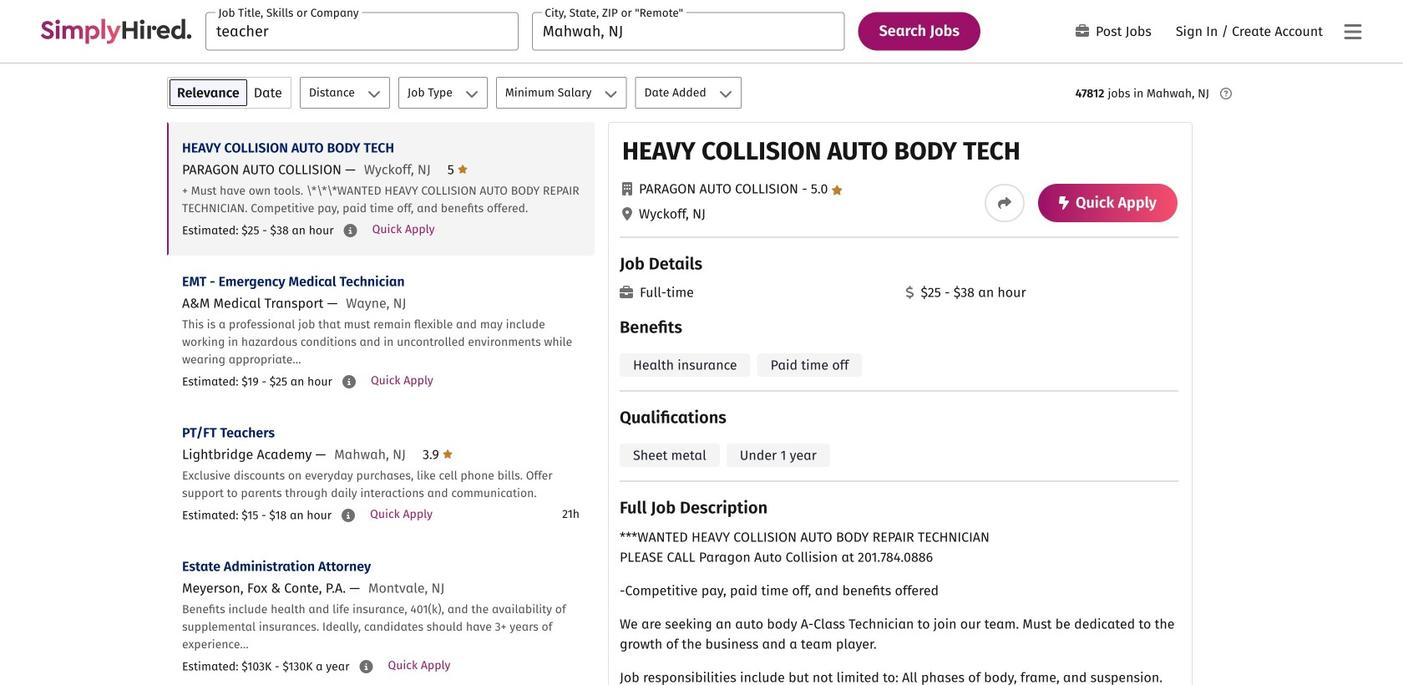 Task type: vqa. For each thing, say whether or not it's contained in the screenshot.
THE 3.8 OUT OF 5 STARS Element
no



Task type: locate. For each thing, give the bounding box(es) containing it.
0 horizontal spatial briefcase image
[[620, 286, 633, 299]]

None field
[[206, 12, 519, 51], [532, 12, 845, 51], [206, 12, 519, 51], [532, 12, 845, 51]]

1 horizontal spatial 5 out of 5 stars element
[[799, 181, 843, 197]]

0 vertical spatial star image
[[458, 163, 468, 176]]

0 horizontal spatial job salary disclaimer image
[[342, 509, 355, 522]]

0 vertical spatial 5 out of 5 stars element
[[448, 162, 468, 178]]

0 vertical spatial job salary disclaimer image
[[342, 509, 355, 522]]

heavy collision auto body tech element
[[608, 122, 1193, 685]]

None text field
[[206, 12, 519, 51], [532, 12, 845, 51], [206, 12, 519, 51], [532, 12, 845, 51]]

0 horizontal spatial 5 out of 5 stars element
[[448, 162, 468, 178]]

1 vertical spatial 5 out of 5 stars element
[[799, 181, 843, 197]]

main menu image
[[1345, 22, 1362, 42]]

1 horizontal spatial briefcase image
[[1076, 24, 1090, 37]]

1 vertical spatial job salary disclaimer image
[[360, 660, 373, 674]]

0 horizontal spatial star image
[[458, 163, 468, 176]]

bolt lightning image
[[1060, 196, 1070, 210]]

1 vertical spatial briefcase image
[[620, 286, 633, 299]]

location dot image
[[623, 207, 633, 221]]

list
[[167, 122, 595, 685]]

5 out of 5 stars element inside heavy collision auto body tech element
[[799, 181, 843, 197]]

1 vertical spatial star image
[[832, 185, 843, 195]]

star image
[[458, 163, 468, 176], [832, 185, 843, 195]]

briefcase image
[[1076, 24, 1090, 37], [620, 286, 633, 299]]

building image
[[623, 182, 633, 196]]

5 out of 5 stars element
[[448, 162, 468, 178], [799, 181, 843, 197]]

0 vertical spatial briefcase image
[[1076, 24, 1090, 37]]

1 horizontal spatial job salary disclaimer image
[[360, 660, 373, 674]]

share this job image
[[999, 196, 1012, 210]]

job salary disclaimer image
[[342, 509, 355, 522], [360, 660, 373, 674]]

job salary disclaimer image
[[344, 224, 357, 237], [343, 375, 356, 389]]

briefcase image inside heavy collision auto body tech element
[[620, 286, 633, 299]]



Task type: describe. For each thing, give the bounding box(es) containing it.
1 vertical spatial job salary disclaimer image
[[343, 375, 356, 389]]

sponsored jobs disclaimer image
[[1221, 88, 1233, 99]]

simplyhired logo image
[[40, 19, 192, 44]]

3.9 out of 5 stars element
[[423, 447, 453, 463]]

1 horizontal spatial star image
[[832, 185, 843, 195]]

0 vertical spatial job salary disclaimer image
[[344, 224, 357, 237]]

dollar sign image
[[906, 286, 915, 299]]

star image
[[443, 447, 453, 461]]



